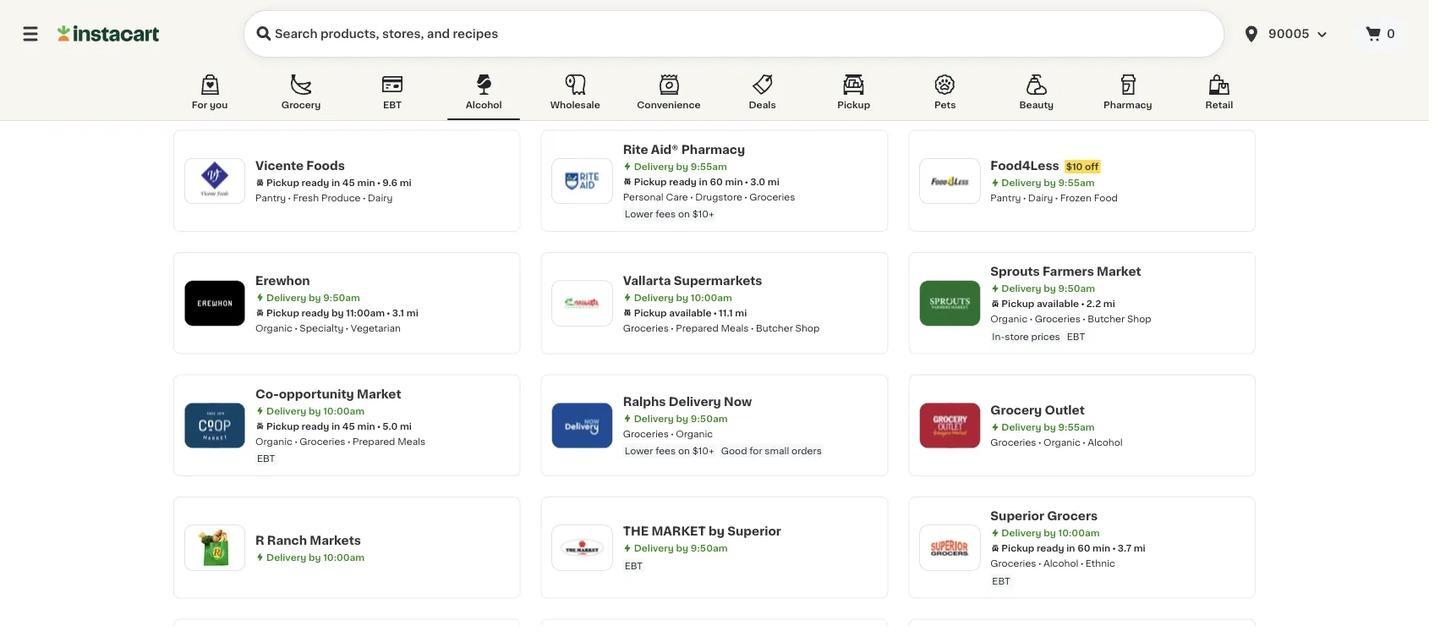 Task type: locate. For each thing, give the bounding box(es) containing it.
1 horizontal spatial pickup ready in 60 min
[[1002, 544, 1111, 553]]

90005 button
[[1232, 10, 1354, 58], [1242, 10, 1344, 58]]

mi right 3.1
[[407, 308, 419, 317]]

0 horizontal spatial market
[[357, 388, 401, 400]]

0 vertical spatial alcohol
[[466, 100, 502, 110]]

$10+
[[693, 209, 715, 219], [693, 446, 715, 456]]

2 on from the top
[[679, 446, 690, 456]]

grocery down robert burns wines delivery by 10:30am
[[282, 100, 321, 110]]

robert burns wines delivery by 10:30am
[[256, 61, 380, 89]]

mi right 2.2 at the right of page
[[1104, 299, 1116, 308]]

delivery by 10:00am down vallarta supermarkets
[[634, 293, 733, 302]]

0 horizontal spatial 60
[[710, 177, 723, 186]]

mi right '11.1'
[[735, 308, 747, 317]]

vallarta supermarkets logo image
[[561, 281, 605, 325]]

pickup ready in 60 min
[[634, 177, 743, 186], [1002, 544, 1111, 553]]

10:00am down 'supermarkets'
[[691, 293, 733, 302]]

superior left grocers
[[991, 510, 1045, 522]]

delivery by 10:00am for ranch
[[267, 552, 365, 562]]

you
[[210, 100, 228, 110]]

pickup for erewhon
[[267, 308, 299, 317]]

1 horizontal spatial alcohol
[[1044, 559, 1079, 568]]

1 dairy from the left
[[368, 193, 393, 202]]

delivery down vallarta
[[634, 293, 674, 302]]

on down ralphs delivery now
[[679, 446, 690, 456]]

delivery by 10:00am down r ranch markets
[[267, 552, 365, 562]]

delivery by 9:50am down sprouts farmers market
[[1002, 284, 1096, 293]]

ebt
[[383, 100, 402, 110], [1068, 332, 1086, 341], [257, 454, 275, 463], [625, 561, 643, 570], [993, 576, 1011, 586]]

mi for rite aid® pharmacy
[[768, 177, 780, 186]]

5.0 mi
[[383, 421, 412, 431]]

available for supermarkets
[[669, 308, 712, 317]]

1 on from the top
[[679, 209, 690, 219]]

10:00am down the co-opportunity market
[[323, 406, 365, 415]]

2 lower from the top
[[625, 446, 653, 456]]

2 fees from the top
[[656, 446, 676, 456]]

lower inside personal care drugstore groceries lower fees on $10+
[[625, 209, 653, 219]]

delivery by 9:50am for sprouts farmers market
[[1002, 284, 1096, 293]]

pantry for pantry fresh produce dairy
[[256, 193, 286, 202]]

None search field
[[244, 10, 1225, 58]]

0 vertical spatial pharmacy
[[1104, 100, 1153, 110]]

ready up organic specialty vegetarian
[[302, 308, 329, 317]]

0 horizontal spatial butcher
[[756, 323, 793, 332]]

0 horizontal spatial pickup ready in 60 min
[[634, 177, 743, 186]]

0 horizontal spatial grocery
[[282, 100, 321, 110]]

10:30am down wine
[[691, 80, 732, 89]]

beauty button
[[1001, 71, 1074, 120]]

2 pantry from the left
[[991, 193, 1022, 202]]

1 horizontal spatial grocery
[[991, 404, 1043, 416]]

prepared down 5.0
[[353, 437, 395, 446]]

pickup inside button
[[838, 100, 871, 110]]

ebt down superior grocers
[[993, 576, 1011, 586]]

1 vertical spatial pickup ready in 60 min
[[1002, 544, 1111, 553]]

good
[[721, 446, 748, 456]]

vicente
[[256, 160, 304, 172]]

organic down 10:45am
[[1095, 87, 1132, 96]]

the market by superior logo image
[[561, 526, 605, 570]]

delivery by 9:50am down ralphs delivery now
[[634, 414, 728, 423]]

2.2 mi
[[1087, 299, 1116, 308]]

by up organic specialty vegetarian
[[332, 308, 344, 317]]

1 horizontal spatial available
[[1037, 299, 1080, 308]]

1 vertical spatial on
[[679, 446, 690, 456]]

9:50am up groceries organic lower fees on $10+ good for small orders
[[691, 414, 728, 423]]

grocery for grocery
[[282, 100, 321, 110]]

pantry down the vicente
[[256, 193, 286, 202]]

delivery by 10:00am for opportunity
[[267, 406, 365, 415]]

0 horizontal spatial alcohol
[[466, 100, 502, 110]]

9:55am down rite aid® pharmacy
[[691, 162, 728, 171]]

sprouts farmers market logo image
[[928, 281, 972, 325]]

grocery for grocery outlet
[[991, 404, 1043, 416]]

groceries inside organic groceries prepared meals ebt
[[300, 437, 346, 446]]

meals inside organic groceries prepared meals ebt
[[398, 437, 426, 446]]

0 horizontal spatial pickup available
[[634, 308, 712, 317]]

eataly pickup ready by 10:45am 6.4 mi groceries specialty organic
[[991, 54, 1159, 96]]

2 10:30am from the left
[[691, 80, 732, 89]]

market up 2.2 mi
[[1097, 266, 1142, 278]]

prepared inside organic groceries prepared meals ebt
[[353, 437, 395, 446]]

delivery for rite aid® pharmacy
[[634, 162, 674, 171]]

9:50am for the market by superior
[[691, 544, 728, 553]]

ready
[[1037, 72, 1065, 81], [669, 177, 697, 186], [302, 178, 329, 187], [302, 308, 329, 317], [302, 421, 329, 431], [1037, 544, 1065, 553]]

1 horizontal spatial butcher
[[1088, 314, 1125, 324]]

0 horizontal spatial pharmacy
[[682, 143, 746, 155]]

2 dairy from the left
[[1029, 193, 1054, 202]]

in up 'groceries alcohol ethnic ebt'
[[1067, 544, 1076, 553]]

min up the drugstore
[[725, 177, 743, 186]]

market
[[1097, 266, 1142, 278], [357, 388, 401, 400]]

0 horizontal spatial pantry
[[256, 193, 286, 202]]

pets button
[[909, 71, 982, 120]]

by down r ranch markets
[[309, 552, 321, 562]]

delivery by 10:00am for supermarkets
[[634, 293, 733, 302]]

by down superior grocers
[[1044, 528, 1057, 538]]

0 horizontal spatial available
[[669, 308, 712, 317]]

min for co-opportunity market
[[357, 421, 375, 431]]

on
[[679, 209, 690, 219], [679, 446, 690, 456]]

2 45 from the top
[[343, 421, 355, 431]]

by down sprouts farmers market
[[1044, 284, 1057, 293]]

1 vertical spatial 60
[[1078, 544, 1091, 553]]

grocery left the outlet
[[991, 404, 1043, 416]]

9:50am for erewhon
[[323, 293, 360, 302]]

aid®
[[651, 143, 679, 155]]

2 $10+ from the top
[[693, 446, 715, 456]]

mi right 3.7
[[1134, 544, 1146, 553]]

0 vertical spatial grocery
[[282, 100, 321, 110]]

prices
[[1032, 332, 1061, 341]]

pickup for co-opportunity market
[[267, 421, 299, 431]]

butcher inside organic groceries butcher shop in-store prices ebt
[[1088, 314, 1125, 324]]

1 vertical spatial meals
[[398, 437, 426, 446]]

1 horizontal spatial pharmacy
[[1104, 100, 1153, 110]]

delivery for r ranch markets
[[267, 552, 307, 562]]

by up pickup ready by 11:00am
[[309, 293, 321, 302]]

10:00am for opportunity
[[323, 406, 365, 415]]

delivery for ralphs delivery now
[[634, 414, 674, 423]]

1 vertical spatial lower
[[625, 446, 653, 456]]

delivery by 9:55am for aid®
[[634, 162, 728, 171]]

0 vertical spatial prepared
[[676, 323, 719, 332]]

1 horizontal spatial shop
[[1128, 314, 1152, 324]]

wines
[[341, 61, 380, 73]]

by down burns
[[309, 80, 321, 89]]

delivery by 10:00am for grocers
[[1002, 528, 1100, 538]]

delivery by 9:50am up pickup ready by 11:00am
[[267, 293, 360, 302]]

convenience button
[[631, 71, 708, 120]]

pharmacy up the drugstore
[[682, 143, 746, 155]]

delivery by 9:50am
[[1002, 284, 1096, 293], [267, 293, 360, 302], [634, 414, 728, 423], [634, 544, 728, 553]]

0 vertical spatial delivery by 9:55am
[[634, 162, 728, 171]]

for
[[192, 100, 207, 110]]

45 up organic groceries prepared meals ebt
[[343, 421, 355, 431]]

0 horizontal spatial 10:30am
[[323, 80, 364, 89]]

0 horizontal spatial prepared
[[353, 437, 395, 446]]

min left 5.0
[[357, 421, 375, 431]]

fees down the ralphs at the bottom left of the page
[[656, 446, 676, 456]]

0 vertical spatial $10+
[[693, 209, 715, 219]]

delivery down grocery outlet
[[1002, 422, 1042, 432]]

fees inside personal care drugstore groceries lower fees on $10+
[[656, 209, 676, 219]]

mi right "3.0"
[[768, 177, 780, 186]]

pharmacy down the 6.4 on the right top
[[1104, 100, 1153, 110]]

9:55am down the outlet
[[1059, 422, 1095, 432]]

0 horizontal spatial dairy
[[368, 193, 393, 202]]

1 horizontal spatial 60
[[1078, 544, 1091, 553]]

9:50am down the market by superior
[[691, 544, 728, 553]]

10:00am for supermarkets
[[691, 293, 733, 302]]

delivery by 9:50am for erewhon
[[267, 293, 360, 302]]

organic inside groceries organic lower fees on $10+ good for small orders
[[676, 429, 713, 438]]

1 vertical spatial 45
[[343, 421, 355, 431]]

pickup
[[1002, 72, 1035, 81], [838, 100, 871, 110], [634, 177, 667, 186], [267, 178, 299, 187], [1002, 299, 1035, 308], [267, 308, 299, 317], [634, 308, 667, 317], [267, 421, 299, 431], [1002, 544, 1035, 553]]

1 fees from the top
[[656, 209, 676, 219]]

delivery for erewhon
[[267, 293, 307, 302]]

alcohol
[[466, 100, 502, 110], [1088, 438, 1123, 447], [1044, 559, 1079, 568]]

pickup available for vallarta
[[634, 308, 712, 317]]

ebt down "the"
[[625, 561, 643, 570]]

delivery down cork
[[634, 80, 674, 89]]

1 horizontal spatial specialty
[[1044, 87, 1088, 96]]

vicente foods logo image
[[193, 159, 237, 203]]

1 vertical spatial specialty
[[300, 323, 344, 332]]

cork runner wine & spirits delivery by 10:30am
[[623, 61, 793, 89]]

ranch
[[267, 534, 307, 546]]

organic down ralphs delivery now
[[676, 429, 713, 438]]

alcohol inside the alcohol button
[[466, 100, 502, 110]]

pharmacy inside button
[[1104, 100, 1153, 110]]

by inside robert burns wines delivery by 10:30am
[[309, 80, 321, 89]]

ethnic
[[1086, 559, 1116, 568]]

1 horizontal spatial pantry
[[991, 193, 1022, 202]]

1 vertical spatial 9:55am
[[1059, 178, 1095, 187]]

ebt inside organic groceries prepared meals ebt
[[257, 454, 275, 463]]

prepared
[[676, 323, 719, 332], [353, 437, 395, 446]]

delivery down sprouts
[[1002, 284, 1042, 293]]

organic down the outlet
[[1044, 438, 1081, 447]]

1 pickup ready in 45 min from the top
[[267, 178, 375, 187]]

pickup ready in 45 min
[[267, 178, 375, 187], [267, 421, 375, 431]]

min up ethnic
[[1093, 544, 1111, 553]]

organic up store
[[991, 314, 1028, 324]]

ebt down co-
[[257, 454, 275, 463]]

delivery down erewhon
[[267, 293, 307, 302]]

grocery inside button
[[282, 100, 321, 110]]

grocery button
[[265, 71, 338, 120]]

small
[[765, 446, 790, 456]]

1 horizontal spatial pickup available
[[1002, 299, 1080, 308]]

9:50am up pickup ready by 11:00am
[[323, 293, 360, 302]]

1 vertical spatial prepared
[[353, 437, 395, 446]]

45
[[343, 178, 355, 187], [343, 421, 355, 431]]

2 vertical spatial delivery by 9:55am
[[1002, 422, 1095, 432]]

pickup ready in 60 min up 'groceries alcohol ethnic ebt'
[[1002, 544, 1111, 553]]

ready for rite aid® pharmacy
[[669, 177, 697, 186]]

wholesale
[[551, 100, 601, 110]]

pharmacy
[[1104, 100, 1153, 110], [682, 143, 746, 155]]

delivery for co-opportunity market
[[267, 406, 307, 415]]

0 vertical spatial 60
[[710, 177, 723, 186]]

in for rite aid® pharmacy
[[699, 177, 708, 186]]

pantry for pantry dairy frozen food
[[991, 193, 1022, 202]]

1 vertical spatial fees
[[656, 446, 676, 456]]

meals down 11.1 mi
[[721, 323, 749, 332]]

0 vertical spatial 9:55am
[[691, 162, 728, 171]]

delivery by 9:50am down market
[[634, 544, 728, 553]]

groceries alcohol ethnic ebt
[[991, 559, 1116, 586]]

delivery by 9:50am for the market by superior
[[634, 544, 728, 553]]

available
[[1037, 299, 1080, 308], [669, 308, 712, 317]]

1 horizontal spatial meals
[[721, 323, 749, 332]]

0 horizontal spatial specialty
[[300, 323, 344, 332]]

1 90005 button from the left
[[1232, 10, 1354, 58]]

delivery for superior grocers
[[1002, 528, 1042, 538]]

min left 9.6
[[357, 178, 375, 187]]

delivery
[[267, 80, 307, 89], [634, 80, 674, 89], [634, 162, 674, 171], [1002, 178, 1042, 187], [1002, 284, 1042, 293], [267, 293, 307, 302], [634, 293, 674, 302], [669, 396, 722, 407], [267, 406, 307, 415], [634, 414, 674, 423], [1002, 422, 1042, 432], [1002, 528, 1042, 538], [634, 544, 674, 553], [267, 552, 307, 562]]

1 pantry from the left
[[256, 193, 286, 202]]

pickup available down vallarta supermarkets
[[634, 308, 712, 317]]

pickup ready in 60 min up care in the left top of the page
[[634, 177, 743, 186]]

r
[[256, 534, 264, 546]]

organic inside eataly pickup ready by 10:45am 6.4 mi groceries specialty organic
[[1095, 87, 1132, 96]]

1 vertical spatial $10+
[[693, 446, 715, 456]]

fees down care in the left top of the page
[[656, 209, 676, 219]]

by down ralphs delivery now
[[677, 414, 689, 423]]

1 vertical spatial grocery
[[991, 404, 1043, 416]]

1 horizontal spatial market
[[1097, 266, 1142, 278]]

by down market
[[677, 544, 689, 553]]

1 45 from the top
[[343, 178, 355, 187]]

9:55am for aid®
[[691, 162, 728, 171]]

vegetarian
[[351, 323, 401, 332]]

9.6
[[383, 178, 398, 187]]

0 vertical spatial fees
[[656, 209, 676, 219]]

delivery down aid®
[[634, 162, 674, 171]]

0 vertical spatial market
[[1097, 266, 1142, 278]]

0 vertical spatial lower
[[625, 209, 653, 219]]

mi right the 6.4 on the right top
[[1148, 72, 1159, 81]]

specialty down pickup ready by 11:00am
[[300, 323, 344, 332]]

2 vertical spatial 9:55am
[[1059, 422, 1095, 432]]

1 horizontal spatial 10:30am
[[691, 80, 732, 89]]

1 lower from the top
[[625, 209, 653, 219]]

by right market
[[709, 525, 725, 537]]

butcher down 2.2 mi
[[1088, 314, 1125, 324]]

60 up ethnic
[[1078, 544, 1091, 553]]

organic down co-
[[256, 437, 293, 446]]

foods
[[307, 160, 345, 172]]

0 horizontal spatial meals
[[398, 437, 426, 446]]

9:50am down farmers
[[1059, 284, 1096, 293]]

groceries organic lower fees on $10+ good for small orders
[[623, 429, 822, 456]]

9:55am up frozen
[[1059, 178, 1095, 187]]

by inside eataly pickup ready by 10:45am 6.4 mi groceries specialty organic
[[1067, 72, 1079, 81]]

pets
[[935, 100, 957, 110]]

60
[[710, 177, 723, 186], [1078, 544, 1091, 553]]

1 10:30am from the left
[[323, 80, 364, 89]]

delivery down "the"
[[634, 544, 674, 553]]

0 vertical spatial meals
[[721, 323, 749, 332]]

1 horizontal spatial dairy
[[1029, 193, 1054, 202]]

delivery down the ralphs at the bottom left of the page
[[634, 414, 674, 423]]

superior right market
[[728, 525, 782, 537]]

9:50am for ralphs delivery now
[[691, 414, 728, 423]]

lower down personal
[[625, 209, 653, 219]]

available up organic groceries butcher shop in-store prices ebt
[[1037, 299, 1080, 308]]

butcher down 'supermarkets'
[[756, 323, 793, 332]]

by inside 'cork runner wine & spirits delivery by 10:30am'
[[677, 80, 689, 89]]

$10
[[1067, 162, 1083, 171]]

9:55am
[[691, 162, 728, 171], [1059, 178, 1095, 187], [1059, 422, 1095, 432]]

1 vertical spatial superior
[[728, 525, 782, 537]]

pickup for vallarta supermarkets
[[634, 308, 667, 317]]

&
[[739, 61, 749, 73]]

groceries inside personal care drugstore groceries lower fees on $10+
[[750, 192, 796, 201]]

butcher
[[1088, 314, 1125, 324], [756, 323, 793, 332]]

groceries prepared meals butcher shop
[[623, 323, 820, 332]]

0 horizontal spatial superior
[[728, 525, 782, 537]]

0 vertical spatial on
[[679, 209, 690, 219]]

ready up beauty
[[1037, 72, 1065, 81]]

min
[[725, 177, 743, 186], [357, 178, 375, 187], [357, 421, 375, 431], [1093, 544, 1111, 553]]

10:30am down wines
[[323, 80, 364, 89]]

2 vertical spatial alcohol
[[1044, 559, 1079, 568]]

sprouts farmers market
[[991, 266, 1142, 278]]

r ranch markets logo image
[[193, 526, 237, 570]]

1 vertical spatial pharmacy
[[682, 143, 746, 155]]

0 vertical spatial specialty
[[1044, 87, 1088, 96]]

pickup ready in 45 min for 9.6 mi
[[267, 178, 375, 187]]

in up the drugstore
[[699, 177, 708, 186]]

10:00am down markets
[[323, 552, 365, 562]]

ebt inside organic groceries butcher shop in-store prices ebt
[[1068, 332, 1086, 341]]

mi
[[1148, 72, 1159, 81], [768, 177, 780, 186], [400, 178, 412, 187], [1104, 299, 1116, 308], [407, 308, 419, 317], [735, 308, 747, 317], [400, 421, 412, 431], [1134, 544, 1146, 553]]

0 vertical spatial superior
[[991, 510, 1045, 522]]

ebt right prices
[[1068, 332, 1086, 341]]

0 vertical spatial pickup ready in 45 min
[[267, 178, 375, 187]]

2 pickup ready in 45 min from the top
[[267, 421, 375, 431]]

co-opportunity market logo image
[[193, 403, 237, 447]]

mi for erewhon
[[407, 308, 419, 317]]

deals
[[749, 100, 777, 110]]

pickup available for sprouts
[[1002, 299, 1080, 308]]

pickup ready in 45 min for 5.0 mi
[[267, 421, 375, 431]]

beauty
[[1020, 100, 1054, 110]]

wholesale button
[[539, 71, 612, 120]]

pantry down food4less
[[991, 193, 1022, 202]]

groceries up beauty
[[991, 87, 1037, 96]]

ready up 'groceries alcohol ethnic ebt'
[[1037, 544, 1065, 553]]

dairy down food4less $10 off
[[1029, 193, 1054, 202]]

available down vallarta supermarkets
[[669, 308, 712, 317]]

1 vertical spatial market
[[357, 388, 401, 400]]

60 for rite aid® pharmacy
[[710, 177, 723, 186]]

0 vertical spatial pickup ready in 60 min
[[634, 177, 743, 186]]

1 vertical spatial pickup ready in 45 min
[[267, 421, 375, 431]]

10:30am inside 'cork runner wine & spirits delivery by 10:30am'
[[691, 80, 732, 89]]

delivery by 10:00am down superior grocers
[[1002, 528, 1100, 538]]

pickup for sprouts farmers market
[[1002, 299, 1035, 308]]

0 vertical spatial 45
[[343, 178, 355, 187]]

2 horizontal spatial alcohol
[[1088, 438, 1123, 447]]

10:00am down grocers
[[1059, 528, 1100, 538]]

1 $10+ from the top
[[693, 209, 715, 219]]

groceries down the ralphs at the bottom left of the page
[[623, 429, 669, 438]]

delivery down superior grocers
[[1002, 528, 1042, 538]]

delivery left the now
[[669, 396, 722, 407]]

markets
[[310, 534, 361, 546]]

instacart image
[[58, 24, 159, 44]]

organic specialty vegetarian
[[256, 323, 401, 332]]

wine
[[705, 61, 736, 73]]

by
[[1067, 72, 1079, 81], [309, 80, 321, 89], [677, 80, 689, 89], [677, 162, 689, 171], [1044, 178, 1057, 187], [1044, 284, 1057, 293], [309, 293, 321, 302], [677, 293, 689, 302], [332, 308, 344, 317], [309, 406, 321, 415], [677, 414, 689, 423], [1044, 422, 1057, 432], [709, 525, 725, 537], [1044, 528, 1057, 538], [677, 544, 689, 553], [309, 552, 321, 562]]

mi for superior grocers
[[1134, 544, 1146, 553]]

prepared down vallarta supermarkets
[[676, 323, 719, 332]]

superior
[[991, 510, 1045, 522], [728, 525, 782, 537]]

3.1 mi
[[392, 308, 419, 317]]

ready down opportunity
[[302, 421, 329, 431]]



Task type: vqa. For each thing, say whether or not it's contained in the screenshot.
Sprouts Farmers Market's 9:50am
yes



Task type: describe. For each thing, give the bounding box(es) containing it.
10:30am inside robert burns wines delivery by 10:30am
[[323, 80, 364, 89]]

grocers
[[1048, 510, 1098, 522]]

3.7
[[1118, 544, 1132, 553]]

delivery for vallarta supermarkets
[[634, 293, 674, 302]]

fresh
[[293, 193, 319, 202]]

60 for superior grocers
[[1078, 544, 1091, 553]]

food
[[1095, 193, 1118, 202]]

pantry dairy frozen food
[[991, 193, 1118, 202]]

store
[[1005, 332, 1029, 341]]

delivery by 9:55am for outlet
[[1002, 422, 1095, 432]]

10:00am for ranch
[[323, 552, 365, 562]]

2.2
[[1087, 299, 1102, 308]]

produce
[[321, 193, 361, 202]]

delivery for grocery outlet
[[1002, 422, 1042, 432]]

for you button
[[173, 71, 246, 120]]

for
[[750, 446, 763, 456]]

mi inside eataly pickup ready by 10:45am 6.4 mi groceries specialty organic
[[1148, 72, 1159, 81]]

market for co-opportunity market
[[357, 388, 401, 400]]

delivery by 9:50am for ralphs delivery now
[[634, 414, 728, 423]]

lower inside groceries organic lower fees on $10+ good for small orders
[[625, 446, 653, 456]]

the market by superior
[[623, 525, 782, 537]]

r ranch markets
[[256, 534, 361, 546]]

9:55am for outlet
[[1059, 422, 1095, 432]]

drugstore
[[696, 192, 743, 201]]

grocery outlet
[[991, 404, 1085, 416]]

by down opportunity
[[309, 406, 321, 415]]

ready for erewhon
[[302, 308, 329, 317]]

organic down erewhon
[[256, 323, 293, 332]]

outlet
[[1045, 404, 1085, 416]]

ralphs delivery now logo image
[[561, 403, 605, 447]]

opportunity
[[279, 388, 354, 400]]

pickup for rite aid® pharmacy
[[634, 177, 667, 186]]

3.0
[[751, 177, 766, 186]]

food4less logo image
[[928, 159, 972, 203]]

by down rite aid® pharmacy
[[677, 162, 689, 171]]

5.0
[[383, 421, 398, 431]]

$10+ inside groceries organic lower fees on $10+ good for small orders
[[693, 446, 715, 456]]

food4less $10 off
[[991, 160, 1099, 172]]

shop categories tab list
[[173, 71, 1256, 120]]

1 horizontal spatial superior
[[991, 510, 1045, 522]]

groceries inside groceries organic lower fees on $10+ good for small orders
[[623, 429, 669, 438]]

3.1
[[392, 308, 404, 317]]

0
[[1388, 28, 1396, 40]]

personal care drugstore groceries lower fees on $10+
[[623, 192, 796, 219]]

groceries down vallarta
[[623, 323, 669, 332]]

personal
[[623, 192, 664, 201]]

in up produce
[[332, 178, 340, 187]]

9.6 mi
[[383, 178, 412, 187]]

delivery down food4less
[[1002, 178, 1042, 187]]

by down vallarta supermarkets
[[677, 293, 689, 302]]

pickup button
[[818, 71, 891, 120]]

superior grocers logo image
[[928, 526, 972, 570]]

grocery outlet logo image
[[928, 403, 972, 447]]

vallarta
[[623, 274, 671, 286]]

pickup ready in 60 min for aid®
[[634, 177, 743, 186]]

shop inside organic groceries butcher shop in-store prices ebt
[[1128, 314, 1152, 324]]

alcohol inside 'groceries alcohol ethnic ebt'
[[1044, 559, 1079, 568]]

eataly
[[991, 54, 1030, 66]]

vicente foods
[[256, 160, 345, 172]]

rite
[[623, 143, 649, 155]]

in-
[[993, 332, 1005, 341]]

groceries inside organic groceries butcher shop in-store prices ebt
[[1035, 314, 1081, 324]]

1 vertical spatial alcohol
[[1088, 438, 1123, 447]]

retail button
[[1184, 71, 1256, 120]]

0 button
[[1354, 17, 1410, 51]]

groceries inside 'groceries alcohol ethnic ebt'
[[991, 559, 1037, 568]]

ready inside eataly pickup ready by 10:45am 6.4 mi groceries specialty organic
[[1037, 72, 1065, 81]]

45 for 5.0 mi
[[343, 421, 355, 431]]

groceries inside eataly pickup ready by 10:45am 6.4 mi groceries specialty organic
[[991, 87, 1037, 96]]

organic inside organic groceries prepared meals ebt
[[256, 437, 293, 446]]

ebt inside 'groceries alcohol ethnic ebt'
[[993, 576, 1011, 586]]

groceries down grocery outlet
[[991, 438, 1037, 447]]

available for farmers
[[1037, 299, 1080, 308]]

ready up 'pantry fresh produce dairy'
[[302, 178, 329, 187]]

farmers
[[1043, 266, 1095, 278]]

by up groceries organic alcohol
[[1044, 422, 1057, 432]]

on inside groceries organic lower fees on $10+ good for small orders
[[679, 446, 690, 456]]

ebt button
[[356, 71, 429, 120]]

convenience
[[637, 100, 701, 110]]

delivery inside robert burns wines delivery by 10:30am
[[267, 80, 307, 89]]

1 vertical spatial delivery by 9:55am
[[1002, 178, 1095, 187]]

off
[[1086, 162, 1099, 171]]

delivery for sprouts farmers market
[[1002, 284, 1042, 293]]

pickup ready in 60 min for grocers
[[1002, 544, 1111, 553]]

organic groceries butcher shop in-store prices ebt
[[991, 314, 1152, 341]]

11:00am
[[346, 308, 385, 317]]

on inside personal care drugstore groceries lower fees on $10+
[[679, 209, 690, 219]]

co-opportunity market
[[256, 388, 401, 400]]

45 for 9.6 mi
[[343, 178, 355, 187]]

now
[[724, 396, 752, 407]]

rite aid® pharmacy
[[623, 143, 746, 155]]

deals button
[[726, 71, 799, 120]]

burns
[[302, 61, 338, 73]]

sprouts
[[991, 266, 1040, 278]]

supermarkets
[[674, 274, 763, 286]]

ready for superior grocers
[[1037, 544, 1065, 553]]

frozen
[[1061, 193, 1092, 202]]

delivery inside 'cork runner wine & spirits delivery by 10:30am'
[[634, 80, 674, 89]]

in for superior grocers
[[1067, 544, 1076, 553]]

spirits
[[752, 61, 793, 73]]

pickup for superior grocers
[[1002, 544, 1035, 553]]

mi right 9.6
[[400, 178, 412, 187]]

ready for co-opportunity market
[[302, 421, 329, 431]]

robert
[[256, 61, 299, 73]]

cork
[[623, 61, 654, 73]]

food4less
[[991, 160, 1060, 172]]

erewhon
[[256, 274, 310, 286]]

11.1 mi
[[719, 308, 747, 317]]

ebt inside button
[[383, 100, 402, 110]]

1 horizontal spatial prepared
[[676, 323, 719, 332]]

in for co-opportunity market
[[332, 421, 340, 431]]

pickup ready by 11:00am
[[267, 308, 385, 317]]

orders
[[792, 446, 822, 456]]

10:00am for grocers
[[1059, 528, 1100, 538]]

care
[[666, 192, 689, 201]]

3.0 mi
[[751, 177, 780, 186]]

runner
[[657, 61, 702, 73]]

2 90005 button from the left
[[1242, 10, 1344, 58]]

ralphs delivery now
[[623, 396, 752, 407]]

the
[[623, 525, 649, 537]]

by up pantry dairy frozen food
[[1044, 178, 1057, 187]]

for you
[[192, 100, 228, 110]]

superior grocers
[[991, 510, 1098, 522]]

pharmacy button
[[1092, 71, 1165, 120]]

vallarta supermarkets
[[623, 274, 763, 286]]

groceries organic alcohol
[[991, 438, 1123, 447]]

mi for sprouts farmers market
[[1104, 299, 1116, 308]]

10:45am
[[1082, 72, 1123, 81]]

min for rite aid® pharmacy
[[725, 177, 743, 186]]

retail
[[1206, 100, 1234, 110]]

$10+ inside personal care drugstore groceries lower fees on $10+
[[693, 209, 715, 219]]

9:50am for sprouts farmers market
[[1059, 284, 1096, 293]]

delivery for the market by superior
[[634, 544, 674, 553]]

90005
[[1269, 28, 1310, 40]]

specialty inside eataly pickup ready by 10:45am 6.4 mi groceries specialty organic
[[1044, 87, 1088, 96]]

Search field
[[244, 10, 1225, 58]]

organic inside organic groceries butcher shop in-store prices ebt
[[991, 314, 1028, 324]]

pantry fresh produce dairy
[[256, 193, 393, 202]]

co-
[[256, 388, 279, 400]]

fees inside groceries organic lower fees on $10+ good for small orders
[[656, 446, 676, 456]]

mi for co-opportunity market
[[400, 421, 412, 431]]

ralphs
[[623, 396, 666, 407]]

rite aid® pharmacy logo image
[[561, 159, 605, 203]]

organic groceries prepared meals ebt
[[256, 437, 426, 463]]

pickup inside eataly pickup ready by 10:45am 6.4 mi groceries specialty organic
[[1002, 72, 1035, 81]]

erewhon logo image
[[193, 281, 237, 325]]

mi for vallarta supermarkets
[[735, 308, 747, 317]]

6.4
[[1130, 72, 1145, 81]]

min for superior grocers
[[1093, 544, 1111, 553]]

0 horizontal spatial shop
[[796, 323, 820, 332]]

market for sprouts farmers market
[[1097, 266, 1142, 278]]



